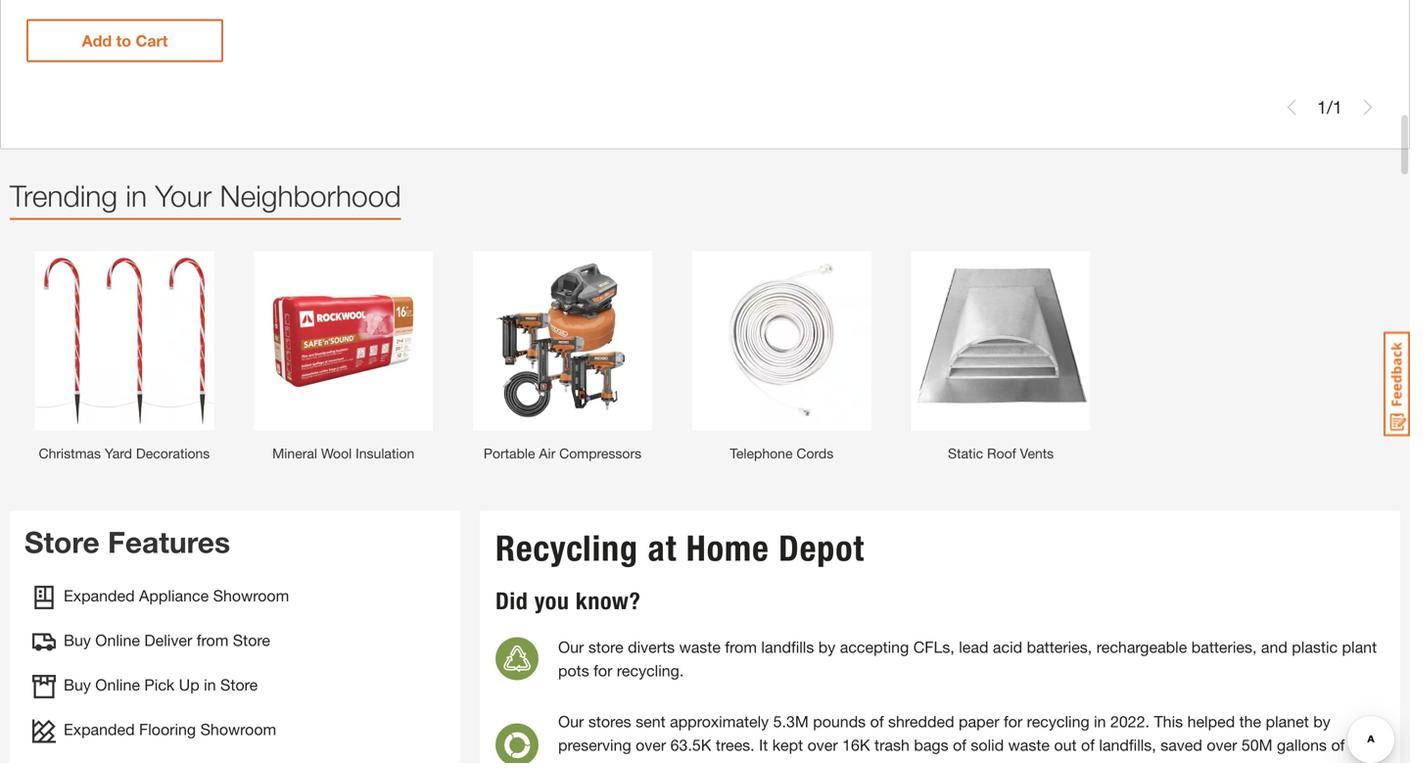 Task type: locate. For each thing, give the bounding box(es) containing it.
the
[[1240, 712, 1262, 731]]

our up pots
[[558, 638, 584, 656]]

in
[[126, 178, 147, 213], [204, 675, 216, 694], [1094, 712, 1107, 731]]

eco_image image left pots
[[496, 637, 539, 680]]

0 vertical spatial and
[[1262, 638, 1288, 656]]

for down store on the left of the page
[[594, 661, 613, 680]]

insulation
[[356, 445, 415, 461]]

1 vertical spatial by
[[1314, 712, 1331, 731]]

saved
[[1161, 736, 1203, 754]]

2 batteries, from the left
[[1192, 638, 1257, 656]]

0 vertical spatial expanded
[[64, 586, 135, 605]]

eco_image image
[[496, 637, 539, 680], [496, 723, 539, 763]]

0 horizontal spatial from
[[197, 631, 229, 649]]

0 vertical spatial eco_image image
[[496, 637, 539, 680]]

2 our from the top
[[558, 712, 584, 731]]

2 vertical spatial store
[[220, 675, 258, 694]]

buy left deliver
[[64, 631, 91, 649]]

online left deliver
[[95, 631, 140, 649]]

1 horizontal spatial 1
[[1333, 96, 1343, 118]]

trees.
[[716, 736, 755, 754]]

buy left pick
[[64, 675, 91, 694]]

from inside our store diverts waste from landfills by accepting cfls, lead acid batteries, rechargeable batteries, and plastic plant pots for recycling.
[[725, 638, 757, 656]]

cords
[[797, 445, 834, 461]]

expanded for expanded flooring showroom
[[64, 720, 135, 739]]

sent
[[636, 712, 666, 731]]

by right landfills
[[819, 638, 836, 656]]

store down christmas
[[24, 525, 100, 559]]

2 vertical spatial in
[[1094, 712, 1107, 731]]

1 vertical spatial expanded
[[64, 720, 135, 739]]

kept
[[773, 736, 803, 754]]

add to cart
[[82, 31, 168, 50]]

showroom for expanded appliance showroom
[[213, 586, 289, 605]]

from right deliver
[[197, 631, 229, 649]]

1 vertical spatial our
[[558, 712, 584, 731]]

by up gallons
[[1314, 712, 1331, 731]]

1 vertical spatial in
[[204, 675, 216, 694]]

1 online from the top
[[95, 631, 140, 649]]

0 horizontal spatial in
[[126, 178, 147, 213]]

buy online deliver from store
[[64, 631, 270, 649]]

1 vertical spatial online
[[95, 675, 140, 694]]

expanded appliance showroom
[[64, 586, 289, 605]]

from left landfills
[[725, 638, 757, 656]]

cfls,
[[914, 638, 955, 656]]

for right paper
[[1004, 712, 1023, 731]]

water,
[[558, 759, 600, 763]]

0 vertical spatial showroom
[[213, 586, 289, 605]]

conserved
[[635, 759, 708, 763]]

batteries, up helped
[[1192, 638, 1257, 656]]

waste
[[679, 638, 721, 656], [1009, 736, 1050, 754]]

store
[[589, 638, 624, 656]]

telephone
[[730, 445, 793, 461]]

your
[[155, 178, 212, 213]]

depot
[[779, 527, 865, 570]]

static roof vents
[[948, 445, 1054, 461]]

christmas yard decorations image
[[35, 251, 214, 431]]

1 horizontal spatial over
[[808, 736, 838, 754]]

0 horizontal spatial batteries,
[[1027, 638, 1093, 656]]

expanded for expanded appliance showroom
[[64, 586, 135, 605]]

1 horizontal spatial from
[[725, 638, 757, 656]]

appliance
[[139, 586, 209, 605]]

christmas yard decorations
[[39, 445, 210, 461]]

portable air compressors image
[[473, 251, 652, 431]]

0 horizontal spatial over
[[636, 736, 666, 754]]

waste left out
[[1009, 736, 1050, 754]]

0 vertical spatial by
[[819, 638, 836, 656]]

2 online from the top
[[95, 675, 140, 694]]

by
[[819, 638, 836, 656], [1314, 712, 1331, 731]]

landfills,
[[1099, 736, 1157, 754]]

2 over from the left
[[808, 736, 838, 754]]

know?
[[576, 587, 641, 615]]

2 eco_image image from the top
[[496, 723, 539, 763]]

by inside our store diverts waste from landfills by accepting cfls, lead acid batteries, rechargeable batteries, and plastic plant pots for recycling.
[[819, 638, 836, 656]]

1 horizontal spatial waste
[[1009, 736, 1050, 754]]

in right up on the left of page
[[204, 675, 216, 694]]

0 vertical spatial waste
[[679, 638, 721, 656]]

of down 16k
[[855, 759, 869, 763]]

over down helped
[[1207, 736, 1238, 754]]

vents
[[1020, 445, 1054, 461]]

feedback link image
[[1384, 331, 1411, 437]]

waste right diverts
[[679, 638, 721, 656]]

0 horizontal spatial waste
[[679, 638, 721, 656]]

electricity.
[[873, 759, 943, 763]]

1 vertical spatial store
[[233, 631, 270, 649]]

1 expanded from the top
[[64, 586, 135, 605]]

buy
[[64, 631, 91, 649], [64, 675, 91, 694]]

1 our from the top
[[558, 638, 584, 656]]

1 batteries, from the left
[[1027, 638, 1093, 656]]

1 buy from the top
[[64, 631, 91, 649]]

our up preserving
[[558, 712, 584, 731]]

1 vertical spatial eco_image image
[[496, 723, 539, 763]]

over up hours
[[808, 736, 838, 754]]

in left 2022.
[[1094, 712, 1107, 731]]

0 vertical spatial for
[[594, 661, 613, 680]]

online
[[95, 631, 140, 649], [95, 675, 140, 694]]

0 vertical spatial online
[[95, 631, 140, 649]]

eco_image image left 'water,'
[[496, 723, 539, 763]]

eco_image image for our stores sent approximately 5.3m pounds of shredded paper for recycling in 2022. this helped the planet by preserving over 63.5k trees. it kept over 16k trash bags of solid waste out of landfills, saved over 50m gallons of water, and conserved 7.8m kilowatt hours of electricity.
[[496, 723, 539, 763]]

and down preserving
[[605, 759, 631, 763]]

of left solid
[[953, 736, 967, 754]]

from
[[197, 631, 229, 649], [725, 638, 757, 656]]

and
[[1262, 638, 1288, 656], [605, 759, 631, 763]]

2 buy from the top
[[64, 675, 91, 694]]

it
[[759, 736, 768, 754]]

you
[[535, 587, 570, 615]]

batteries,
[[1027, 638, 1093, 656], [1192, 638, 1257, 656]]

2 expanded from the top
[[64, 720, 135, 739]]

showroom right appliance
[[213, 586, 289, 605]]

0 horizontal spatial 1
[[1318, 96, 1327, 118]]

0 horizontal spatial by
[[819, 638, 836, 656]]

our
[[558, 638, 584, 656], [558, 712, 584, 731]]

in left your
[[126, 178, 147, 213]]

portable
[[484, 445, 535, 461]]

expanded
[[64, 586, 135, 605], [64, 720, 135, 739]]

0 horizontal spatial and
[[605, 759, 631, 763]]

0 horizontal spatial for
[[594, 661, 613, 680]]

and left 'plastic'
[[1262, 638, 1288, 656]]

1 vertical spatial for
[[1004, 712, 1023, 731]]

waste inside our store diverts waste from landfills by accepting cfls, lead acid batteries, rechargeable batteries, and plastic plant pots for recycling.
[[679, 638, 721, 656]]

1 horizontal spatial in
[[204, 675, 216, 694]]

of
[[870, 712, 884, 731], [953, 736, 967, 754], [1081, 736, 1095, 754], [1332, 736, 1345, 754], [855, 759, 869, 763]]

store
[[24, 525, 100, 559], [233, 631, 270, 649], [220, 675, 258, 694]]

1 eco_image image from the top
[[496, 637, 539, 680]]

1 horizontal spatial by
[[1314, 712, 1331, 731]]

store right deliver
[[233, 631, 270, 649]]

expanded down the store features
[[64, 586, 135, 605]]

of up trash
[[870, 712, 884, 731]]

over down sent
[[636, 736, 666, 754]]

store right up on the left of page
[[220, 675, 258, 694]]

by inside our stores sent approximately 5.3m pounds of shredded paper for recycling in 2022. this helped the planet by preserving over 63.5k trees. it kept over 16k trash bags of solid waste out of landfills, saved over 50m gallons of water, and conserved 7.8m kilowatt hours of electricity.
[[1314, 712, 1331, 731]]

this is the first slide image
[[1284, 99, 1300, 115]]

yard
[[105, 445, 132, 461]]

acid
[[993, 638, 1023, 656]]

1 horizontal spatial batteries,
[[1192, 638, 1257, 656]]

1 vertical spatial and
[[605, 759, 631, 763]]

our for our stores sent approximately 5.3m pounds of shredded paper for recycling in 2022. this helped the planet by preserving over 63.5k trees. it kept over 16k trash bags of solid waste out of landfills, saved over 50m gallons of water, and conserved 7.8m kilowatt hours of electricity.
[[558, 712, 584, 731]]

our stores sent approximately 5.3m pounds of shredded paper for recycling in 2022. this helped the planet by preserving over 63.5k trees. it kept over 16k trash bags of solid waste out of landfills, saved over 50m gallons of water, and conserved 7.8m kilowatt hours of electricity.
[[558, 712, 1345, 763]]

compressors
[[559, 445, 642, 461]]

buy online pick up in store
[[64, 675, 258, 694]]

batteries, right the acid
[[1027, 638, 1093, 656]]

our inside our stores sent approximately 5.3m pounds of shredded paper for recycling in 2022. this helped the planet by preserving over 63.5k trees. it kept over 16k trash bags of solid waste out of landfills, saved over 50m gallons of water, and conserved 7.8m kilowatt hours of electricity.
[[558, 712, 584, 731]]

1 vertical spatial buy
[[64, 675, 91, 694]]

0 vertical spatial our
[[558, 638, 584, 656]]

2 horizontal spatial in
[[1094, 712, 1107, 731]]

2 horizontal spatial over
[[1207, 736, 1238, 754]]

1 left this is the last slide image
[[1333, 96, 1343, 118]]

christmas
[[39, 445, 101, 461]]

1 vertical spatial showroom
[[200, 720, 276, 739]]

trash
[[875, 736, 910, 754]]

planet
[[1266, 712, 1309, 731]]

mineral wool insulation link
[[254, 251, 433, 462]]

0 vertical spatial in
[[126, 178, 147, 213]]

7.8m
[[713, 759, 748, 763]]

expanded left flooring
[[64, 720, 135, 739]]

showroom
[[213, 586, 289, 605], [200, 720, 276, 739]]

for inside our store diverts waste from landfills by accepting cfls, lead acid batteries, rechargeable batteries, and plastic plant pots for recycling.
[[594, 661, 613, 680]]

online left pick
[[95, 675, 140, 694]]

for
[[594, 661, 613, 680], [1004, 712, 1023, 731]]

showroom for expanded flooring showroom
[[200, 720, 276, 739]]

1 vertical spatial waste
[[1009, 736, 1050, 754]]

showroom right flooring
[[200, 720, 276, 739]]

our inside our store diverts waste from landfills by accepting cfls, lead acid batteries, rechargeable batteries, and plastic plant pots for recycling.
[[558, 638, 584, 656]]

in inside our stores sent approximately 5.3m pounds of shredded paper for recycling in 2022. this helped the planet by preserving over 63.5k trees. it kept over 16k trash bags of solid waste out of landfills, saved over 50m gallons of water, and conserved 7.8m kilowatt hours of electricity.
[[1094, 712, 1107, 731]]

store features
[[24, 525, 230, 559]]

0 vertical spatial buy
[[64, 631, 91, 649]]

1 right this is the first slide icon
[[1318, 96, 1327, 118]]

static roof vents image
[[912, 251, 1091, 431]]

and inside our stores sent approximately 5.3m pounds of shredded paper for recycling in 2022. this helped the planet by preserving over 63.5k trees. it kept over 16k trash bags of solid waste out of landfills, saved over 50m gallons of water, and conserved 7.8m kilowatt hours of electricity.
[[605, 759, 631, 763]]

1 horizontal spatial and
[[1262, 638, 1288, 656]]

over
[[636, 736, 666, 754], [808, 736, 838, 754], [1207, 736, 1238, 754]]

1 horizontal spatial for
[[1004, 712, 1023, 731]]



Task type: vqa. For each thing, say whether or not it's contained in the screenshot.
Showing 1 - 10 Of 5,541 Reviews
no



Task type: describe. For each thing, give the bounding box(es) containing it.
telephone cords link
[[692, 251, 872, 462]]

static
[[948, 445, 984, 461]]

2022.
[[1111, 712, 1150, 731]]

of right gallons
[[1332, 736, 1345, 754]]

add to cart button
[[26, 19, 223, 62]]

neighborhood
[[220, 178, 401, 213]]

/
[[1327, 96, 1333, 118]]

mineral
[[272, 445, 317, 461]]

cart
[[136, 31, 168, 50]]

online for pick
[[95, 675, 140, 694]]

kilowatt
[[753, 759, 807, 763]]

preserving
[[558, 736, 632, 754]]

solid
[[971, 736, 1004, 754]]

0 vertical spatial store
[[24, 525, 100, 559]]

christmas yard decorations link
[[35, 251, 214, 462]]

lead
[[959, 638, 989, 656]]

trending in your neighborhood
[[10, 178, 401, 213]]

recycling.
[[617, 661, 684, 680]]

1 1 from the left
[[1318, 96, 1327, 118]]

our store diverts waste from landfills by accepting cfls, lead acid batteries, rechargeable batteries, and plastic plant pots for recycling.
[[558, 638, 1377, 680]]

waste inside our stores sent approximately 5.3m pounds of shredded paper for recycling in 2022. this helped the planet by preserving over 63.5k trees. it kept over 16k trash bags of solid waste out of landfills, saved over 50m gallons of water, and conserved 7.8m kilowatt hours of electricity.
[[1009, 736, 1050, 754]]

out
[[1054, 736, 1077, 754]]

plant
[[1343, 638, 1377, 656]]

bags
[[914, 736, 949, 754]]

pick
[[144, 675, 175, 694]]

portable air compressors link
[[473, 251, 652, 462]]

16k
[[843, 736, 870, 754]]

our for our store diverts waste from landfills by accepting cfls, lead acid batteries, rechargeable batteries, and plastic plant pots for recycling.
[[558, 638, 584, 656]]

recycling at home depot
[[496, 527, 865, 570]]

for inside our stores sent approximately 5.3m pounds of shredded paper for recycling in 2022. this helped the planet by preserving over 63.5k trees. it kept over 16k trash bags of solid waste out of landfills, saved over 50m gallons of water, and conserved 7.8m kilowatt hours of electricity.
[[1004, 712, 1023, 731]]

up
[[179, 675, 200, 694]]

buy for buy online deliver from store
[[64, 631, 91, 649]]

portable air compressors
[[484, 445, 642, 461]]

wool
[[321, 445, 352, 461]]

approximately
[[670, 712, 769, 731]]

recycling
[[1027, 712, 1090, 731]]

1 / 1
[[1318, 96, 1343, 118]]

pots
[[558, 661, 589, 680]]

did
[[496, 587, 528, 615]]

static roof vents link
[[912, 251, 1091, 462]]

home
[[686, 527, 770, 570]]

air
[[539, 445, 556, 461]]

did you know?
[[496, 587, 641, 615]]

63.5k
[[671, 736, 712, 754]]

trending
[[10, 178, 118, 213]]

gallons
[[1277, 736, 1327, 754]]

mineral wool insulation
[[272, 445, 415, 461]]

telephone cords
[[730, 445, 834, 461]]

landfills
[[762, 638, 814, 656]]

and inside our store diverts waste from landfills by accepting cfls, lead acid batteries, rechargeable batteries, and plastic plant pots for recycling.
[[1262, 638, 1288, 656]]

add
[[82, 31, 112, 50]]

plastic
[[1292, 638, 1338, 656]]

5.3m
[[773, 712, 809, 731]]

eco_image image for our store diverts waste from landfills by accepting cfls, lead acid batteries, rechargeable batteries, and plastic plant pots for recycling.
[[496, 637, 539, 680]]

hours
[[811, 759, 851, 763]]

mineral wool insulation image
[[254, 251, 433, 431]]

at
[[648, 527, 677, 570]]

telephone cords image
[[692, 251, 872, 431]]

50m
[[1242, 736, 1273, 754]]

3 over from the left
[[1207, 736, 1238, 754]]

helped
[[1188, 712, 1235, 731]]

diverts
[[628, 638, 675, 656]]

buy for buy online pick up in store
[[64, 675, 91, 694]]

1 over from the left
[[636, 736, 666, 754]]

rechargeable
[[1097, 638, 1188, 656]]

to
[[116, 31, 131, 50]]

shredded
[[888, 712, 955, 731]]

of right out
[[1081, 736, 1095, 754]]

this is the last slide image
[[1361, 99, 1376, 115]]

online for deliver
[[95, 631, 140, 649]]

stores
[[589, 712, 632, 731]]

recycling
[[496, 527, 639, 570]]

flooring
[[139, 720, 196, 739]]

decorations
[[136, 445, 210, 461]]

this
[[1154, 712, 1183, 731]]

2 1 from the left
[[1333, 96, 1343, 118]]

accepting
[[840, 638, 909, 656]]

expanded flooring showroom
[[64, 720, 276, 739]]

pounds
[[813, 712, 866, 731]]

paper
[[959, 712, 1000, 731]]

features
[[108, 525, 230, 559]]

roof
[[987, 445, 1017, 461]]



